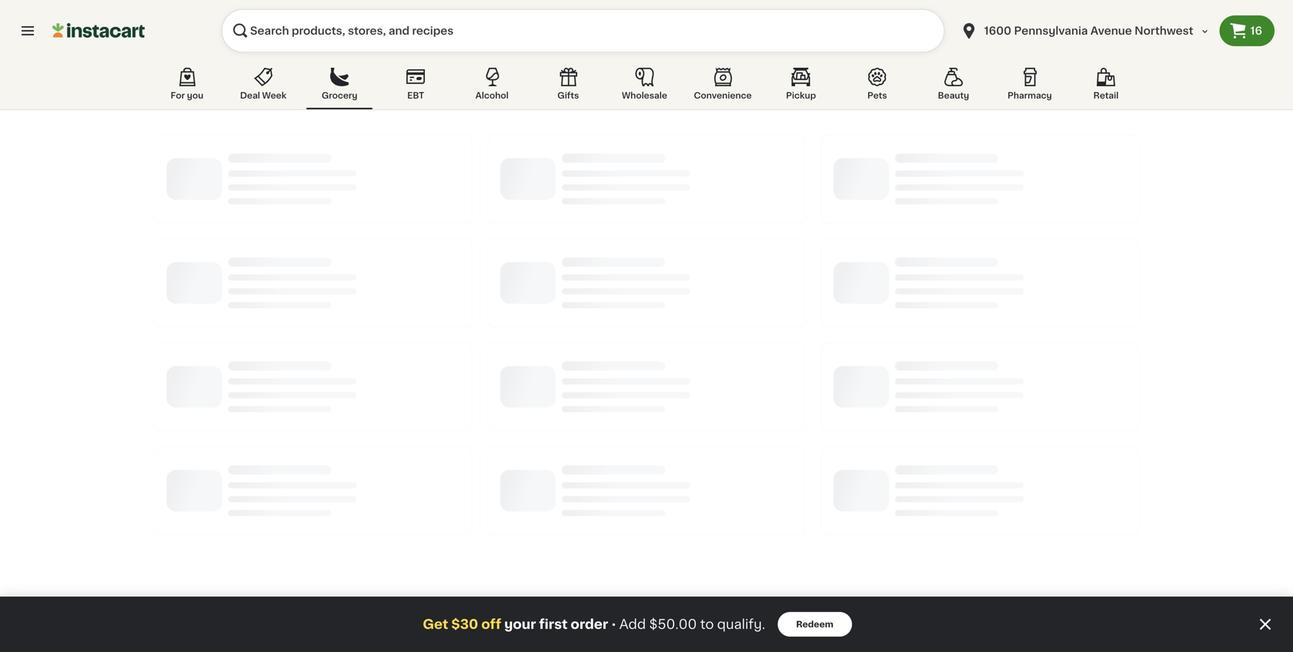 Task type: vqa. For each thing, say whether or not it's contained in the screenshot.
1600
yes



Task type: describe. For each thing, give the bounding box(es) containing it.
grocery button
[[306, 65, 373, 109]]

16 button
[[1220, 15, 1275, 46]]

instacart image
[[52, 22, 145, 40]]

pets button
[[844, 65, 911, 109]]

1600
[[984, 25, 1012, 36]]

shop categories tab list
[[154, 65, 1139, 109]]

for
[[171, 91, 185, 100]]

your
[[504, 618, 536, 631]]

redeem
[[796, 620, 834, 629]]

gifts
[[558, 91, 579, 100]]

beauty
[[938, 91, 969, 100]]

16
[[1251, 25, 1263, 36]]

deal
[[240, 91, 260, 100]]

ebt
[[407, 91, 424, 100]]

qualify.
[[717, 618, 765, 631]]

grocery
[[322, 91, 358, 100]]

retail
[[1094, 91, 1119, 100]]

for you button
[[154, 65, 220, 109]]

get $30 off your first order • add $50.00 to qualify.
[[423, 618, 765, 631]]

wholesale button
[[612, 65, 678, 109]]

ebt button
[[383, 65, 449, 109]]

1600 pennsylvania avenue northwest button
[[960, 9, 1211, 52]]

pharmacy button
[[997, 65, 1063, 109]]

1600 pennsylvania avenue northwest button
[[951, 9, 1220, 52]]

pickup
[[786, 91, 816, 100]]

retail button
[[1073, 65, 1139, 109]]



Task type: locate. For each thing, give the bounding box(es) containing it.
•
[[611, 618, 616, 630]]

avenue
[[1091, 25, 1132, 36]]

1600 pennsylvania avenue northwest
[[984, 25, 1194, 36]]

order
[[571, 618, 608, 631]]

alcohol
[[476, 91, 509, 100]]

add
[[619, 618, 646, 631]]

None search field
[[222, 9, 944, 52]]

to
[[700, 618, 714, 631]]

week
[[262, 91, 287, 100]]

wholesale
[[622, 91, 667, 100]]

alcohol button
[[459, 65, 525, 109]]

for you
[[171, 91, 203, 100]]

$30
[[451, 618, 478, 631]]

first
[[539, 618, 568, 631]]

redeem button
[[778, 612, 852, 637]]

convenience button
[[688, 65, 758, 109]]

Search field
[[222, 9, 944, 52]]

you
[[187, 91, 203, 100]]

northwest
[[1135, 25, 1194, 36]]

off
[[481, 618, 501, 631]]

gifts button
[[535, 65, 601, 109]]

get
[[423, 618, 448, 631]]

pennsylvania
[[1014, 25, 1088, 36]]

pharmacy
[[1008, 91, 1052, 100]]

deal week button
[[230, 65, 296, 109]]

pets
[[868, 91, 887, 100]]

convenience
[[694, 91, 752, 100]]

treatment tracker modal dialog
[[0, 597, 1293, 652]]

pickup button
[[768, 65, 834, 109]]

deal week
[[240, 91, 287, 100]]

beauty button
[[921, 65, 987, 109]]

$50.00
[[649, 618, 697, 631]]



